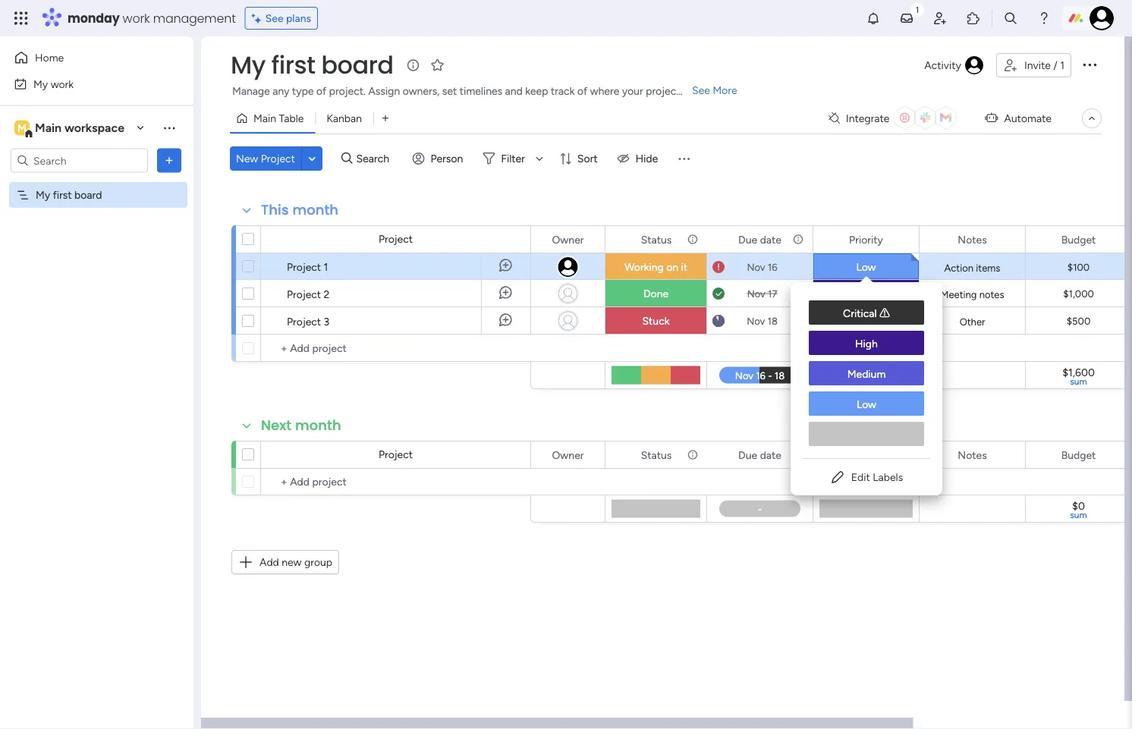 Task type: vqa. For each thing, say whether or not it's contained in the screenshot.
the topmost Due Date
yes



Task type: locate. For each thing, give the bounding box(es) containing it.
0 vertical spatial notes
[[958, 233, 987, 246]]

2 vertical spatial nov
[[747, 315, 765, 327]]

critical ⚠️️ option
[[809, 301, 925, 325]]

0 vertical spatial due date field
[[735, 231, 786, 248]]

1 horizontal spatial 1
[[1061, 59, 1065, 72]]

1 nov from the top
[[747, 261, 766, 273]]

0 vertical spatial budget field
[[1058, 231, 1100, 248]]

0 vertical spatial priority
[[850, 233, 884, 246]]

action
[[945, 262, 974, 274]]

month inside field
[[293, 200, 339, 220]]

column information image for status
[[687, 233, 699, 246]]

project
[[646, 85, 681, 98]]

1 vertical spatial first
[[53, 189, 72, 202]]

sum for $1,600
[[1071, 376, 1088, 387]]

sum
[[1071, 376, 1088, 387], [1071, 510, 1088, 521]]

1 due from the top
[[739, 233, 758, 246]]

$1,000
[[1064, 288, 1095, 300]]

1 column information image from the left
[[687, 449, 699, 461]]

due
[[739, 233, 758, 246], [739, 449, 758, 462]]

nov
[[747, 261, 766, 273], [747, 288, 766, 300], [747, 315, 765, 327]]

main left table on the left of the page
[[254, 112, 276, 125]]

add new group button
[[232, 550, 339, 575]]

budget field up $100
[[1058, 231, 1100, 248]]

m
[[18, 121, 27, 134]]

my inside button
[[33, 77, 48, 90]]

nov for nov 18
[[747, 315, 765, 327]]

set
[[442, 85, 457, 98]]

1 date from the top
[[760, 233, 782, 246]]

0 vertical spatial + add project text field
[[269, 339, 524, 358]]

2 medium from the top
[[848, 368, 886, 381]]

1 horizontal spatial of
[[578, 85, 588, 98]]

1 vertical spatial status field
[[637, 447, 676, 463]]

project
[[261, 152, 295, 165], [379, 233, 413, 246], [287, 260, 321, 273], [287, 288, 321, 301], [287, 315, 321, 328], [379, 448, 413, 461]]

1 horizontal spatial board
[[321, 48, 394, 82]]

medium up high option
[[847, 315, 886, 328]]

column information image for due date
[[793, 233, 805, 246]]

$100
[[1068, 262, 1090, 274]]

main inside workspace selection element
[[35, 121, 62, 135]]

$500
[[1067, 315, 1091, 328]]

board inside list box
[[74, 189, 102, 202]]

1 vertical spatial status
[[641, 449, 672, 462]]

option
[[0, 181, 194, 184], [809, 422, 925, 446]]

2 status from the top
[[641, 449, 672, 462]]

high option
[[809, 331, 925, 355]]

$1,600
[[1063, 366, 1095, 379]]

notes
[[958, 233, 987, 246], [958, 449, 987, 462]]

due date
[[739, 233, 782, 246], [739, 449, 782, 462]]

0 vertical spatial month
[[293, 200, 339, 220]]

1 vertical spatial work
[[51, 77, 74, 90]]

0 vertical spatial 1
[[1061, 59, 1065, 72]]

budget field up $0
[[1058, 447, 1100, 463]]

work inside button
[[51, 77, 74, 90]]

1 vertical spatial due date
[[739, 449, 782, 462]]

list box
[[791, 288, 943, 459]]

my first board up type
[[231, 48, 394, 82]]

of right type
[[317, 85, 327, 98]]

my first board down search in workspace field
[[36, 189, 102, 202]]

0 vertical spatial nov
[[747, 261, 766, 273]]

0 horizontal spatial column information image
[[687, 449, 699, 461]]

1 vertical spatial due date field
[[735, 447, 786, 463]]

2 notes from the top
[[958, 449, 987, 462]]

project 3
[[287, 315, 330, 328]]

0 vertical spatial due date
[[739, 233, 782, 246]]

0 vertical spatial my first board
[[231, 48, 394, 82]]

1 vertical spatial notes field
[[954, 447, 991, 463]]

monday work management
[[68, 9, 236, 27]]

0 vertical spatial first
[[272, 48, 315, 82]]

2 due date from the top
[[739, 449, 782, 462]]

medium
[[847, 315, 886, 328], [848, 368, 886, 381]]

next month
[[261, 416, 341, 435]]

2 notes field from the top
[[954, 447, 991, 463]]

1 owner from the top
[[552, 233, 584, 246]]

1 horizontal spatial see
[[692, 84, 710, 97]]

0 vertical spatial status
[[641, 233, 672, 246]]

owner for second owner field from the top
[[552, 449, 584, 462]]

0 horizontal spatial first
[[53, 189, 72, 202]]

manage
[[232, 85, 270, 98]]

1 right /
[[1061, 59, 1065, 72]]

v2 done deadline image
[[713, 287, 725, 301]]

1 notes field from the top
[[954, 231, 991, 248]]

dapulse integrations image
[[829, 113, 840, 124]]

medium up low option
[[848, 368, 886, 381]]

1 horizontal spatial column information image
[[793, 449, 805, 461]]

0 horizontal spatial see
[[265, 12, 284, 25]]

2 column information image from the left
[[793, 449, 805, 461]]

john smith image
[[1090, 6, 1114, 30]]

1 vertical spatial due
[[739, 449, 758, 462]]

1 vertical spatial date
[[760, 449, 782, 462]]

0 horizontal spatial main
[[35, 121, 62, 135]]

Search in workspace field
[[32, 152, 127, 169]]

priority up edit labels button
[[850, 449, 884, 462]]

of
[[317, 85, 327, 98], [578, 85, 588, 98]]

budget up $100
[[1062, 233, 1096, 246]]

work right monday
[[123, 9, 150, 27]]

low option
[[809, 392, 925, 416]]

+ Add project text field
[[269, 339, 524, 358], [269, 473, 524, 491]]

$0
[[1073, 500, 1086, 512]]

1 vertical spatial month
[[295, 416, 341, 435]]

16
[[768, 261, 778, 273]]

sort button
[[553, 147, 607, 171]]

column information image for due date
[[793, 449, 805, 461]]

nov 18
[[747, 315, 778, 327]]

month right this
[[293, 200, 339, 220]]

1 vertical spatial owner field
[[548, 447, 588, 463]]

low down medium 'option'
[[857, 398, 877, 411]]

priority field up critical ⚠️️ option
[[846, 231, 887, 248]]

0 vertical spatial low
[[857, 261, 876, 274]]

status field for status column information icon
[[637, 231, 676, 248]]

1 vertical spatial priority field
[[846, 447, 887, 463]]

medium option
[[809, 361, 925, 386]]

working on it
[[625, 261, 688, 274]]

nov left 16
[[747, 261, 766, 273]]

1 vertical spatial my first board
[[36, 189, 102, 202]]

2 low from the top
[[857, 398, 877, 411]]

date
[[760, 233, 782, 246], [760, 449, 782, 462]]

Next month field
[[257, 416, 345, 436]]

2 column information image from the left
[[793, 233, 805, 246]]

1 vertical spatial sum
[[1071, 510, 1088, 521]]

priority
[[850, 233, 884, 246], [850, 449, 884, 462]]

priority field up edit labels button
[[846, 447, 887, 463]]

collapse board header image
[[1086, 112, 1098, 124]]

of right track
[[578, 85, 588, 98]]

arrow down image
[[531, 150, 549, 168]]

help image
[[1037, 11, 1052, 26]]

workspace
[[64, 121, 125, 135]]

low up critical ⚠️️ option
[[857, 261, 876, 274]]

main right workspace 'image' at the top left of the page
[[35, 121, 62, 135]]

nov left 18
[[747, 315, 765, 327]]

v2 search image
[[342, 150, 353, 167]]

0 vertical spatial notes field
[[954, 231, 991, 248]]

1 horizontal spatial my first board
[[231, 48, 394, 82]]

project inside button
[[261, 152, 295, 165]]

1
[[1061, 59, 1065, 72], [324, 260, 328, 273]]

0 vertical spatial budget
[[1062, 233, 1096, 246]]

0 vertical spatial owner field
[[548, 231, 588, 248]]

automate
[[1005, 112, 1052, 125]]

1 budget from the top
[[1062, 233, 1096, 246]]

0 horizontal spatial work
[[51, 77, 74, 90]]

1 horizontal spatial work
[[123, 9, 150, 27]]

my down search in workspace field
[[36, 189, 50, 202]]

1 horizontal spatial column information image
[[793, 233, 805, 246]]

1 column information image from the left
[[687, 233, 699, 246]]

date for 1st due date field
[[760, 233, 782, 246]]

column information image
[[687, 449, 699, 461], [793, 449, 805, 461]]

1 horizontal spatial first
[[272, 48, 315, 82]]

1 sum from the top
[[1071, 376, 1088, 387]]

1 budget field from the top
[[1058, 231, 1100, 248]]

board up project.
[[321, 48, 394, 82]]

see
[[265, 12, 284, 25], [692, 84, 710, 97]]

1 status field from the top
[[637, 231, 676, 248]]

1 vertical spatial option
[[809, 422, 925, 446]]

see more
[[692, 84, 738, 97]]

0 vertical spatial sum
[[1071, 376, 1088, 387]]

2 date from the top
[[760, 449, 782, 462]]

my down home
[[33, 77, 48, 90]]

1 vertical spatial budget
[[1062, 449, 1096, 462]]

options image
[[1081, 55, 1099, 73]]

sum for $0
[[1071, 510, 1088, 521]]

0 horizontal spatial of
[[317, 85, 327, 98]]

1 vertical spatial low
[[857, 398, 877, 411]]

main
[[254, 112, 276, 125], [35, 121, 62, 135]]

1 up 2
[[324, 260, 328, 273]]

see for see plans
[[265, 12, 284, 25]]

new project
[[236, 152, 295, 165]]

add
[[260, 556, 279, 569]]

⚠️️
[[880, 307, 890, 320]]

work down home
[[51, 77, 74, 90]]

budget
[[1062, 233, 1096, 246], [1062, 449, 1096, 462]]

1 vertical spatial priority
[[850, 449, 884, 462]]

0 vertical spatial priority field
[[846, 231, 887, 248]]

Owner field
[[548, 231, 588, 248], [548, 447, 588, 463]]

1 notes from the top
[[958, 233, 987, 246]]

0 vertical spatial see
[[265, 12, 284, 25]]

0 vertical spatial date
[[760, 233, 782, 246]]

Status field
[[637, 231, 676, 248], [637, 447, 676, 463]]

3 nov from the top
[[747, 315, 765, 327]]

Budget field
[[1058, 231, 1100, 248], [1058, 447, 1100, 463]]

nov 17
[[747, 288, 778, 300]]

budget up $0
[[1062, 449, 1096, 462]]

month for this month
[[293, 200, 339, 220]]

owner
[[552, 233, 584, 246], [552, 449, 584, 462]]

2 status field from the top
[[637, 447, 676, 463]]

new project button
[[230, 147, 301, 171]]

2 owner from the top
[[552, 449, 584, 462]]

notifications image
[[866, 11, 881, 26]]

filter button
[[477, 147, 549, 171]]

Notes field
[[954, 231, 991, 248], [954, 447, 991, 463]]

main for main table
[[254, 112, 276, 125]]

main inside button
[[254, 112, 276, 125]]

search everything image
[[1004, 11, 1019, 26]]

table
[[279, 112, 304, 125]]

2 sum from the top
[[1071, 510, 1088, 521]]

2 + add project text field from the top
[[269, 473, 524, 491]]

2 budget field from the top
[[1058, 447, 1100, 463]]

board down search in workspace field
[[74, 189, 102, 202]]

0 vertical spatial medium
[[847, 315, 886, 328]]

status for "status" field related to column information image corresponding to status
[[641, 449, 672, 462]]

1 vertical spatial medium
[[848, 368, 886, 381]]

sum inside $1,600 sum
[[1071, 376, 1088, 387]]

1 horizontal spatial main
[[254, 112, 276, 125]]

medium inside 'option'
[[848, 368, 886, 381]]

0 horizontal spatial board
[[74, 189, 102, 202]]

filter
[[501, 152, 525, 165]]

my up manage
[[231, 48, 266, 82]]

invite
[[1025, 59, 1051, 72]]

board
[[321, 48, 394, 82], [74, 189, 102, 202]]

priority up critical ⚠️️ option
[[850, 233, 884, 246]]

18
[[768, 315, 778, 327]]

1 vertical spatial owner
[[552, 449, 584, 462]]

1 status from the top
[[641, 233, 672, 246]]

/
[[1054, 59, 1058, 72]]

Priority field
[[846, 231, 887, 248], [846, 447, 887, 463]]

owner for 1st owner field
[[552, 233, 584, 246]]

1 vertical spatial see
[[692, 84, 710, 97]]

1 due date from the top
[[739, 233, 782, 246]]

0 horizontal spatial my first board
[[36, 189, 102, 202]]

0 horizontal spatial column information image
[[687, 233, 699, 246]]

0 vertical spatial board
[[321, 48, 394, 82]]

home
[[35, 51, 64, 64]]

see plans
[[265, 12, 311, 25]]

column information image for status
[[687, 449, 699, 461]]

see inside button
[[265, 12, 284, 25]]

0 vertical spatial work
[[123, 9, 150, 27]]

1 vertical spatial nov
[[747, 288, 766, 300]]

1 vertical spatial notes
[[958, 449, 987, 462]]

apps image
[[966, 11, 982, 26]]

nov for nov 17
[[747, 288, 766, 300]]

0 vertical spatial option
[[0, 181, 194, 184]]

1 vertical spatial board
[[74, 189, 102, 202]]

column information image
[[687, 233, 699, 246], [793, 233, 805, 246]]

first down search in workspace field
[[53, 189, 72, 202]]

1 vertical spatial + add project text field
[[269, 473, 524, 491]]

2 nov from the top
[[747, 288, 766, 300]]

1 due date field from the top
[[735, 231, 786, 248]]

$1,600 sum
[[1063, 366, 1095, 387]]

work
[[123, 9, 150, 27], [51, 77, 74, 90]]

see left 'plans'
[[265, 12, 284, 25]]

other
[[960, 316, 986, 328]]

0 vertical spatial status field
[[637, 231, 676, 248]]

first up type
[[272, 48, 315, 82]]

month inside field
[[295, 416, 341, 435]]

due date for 1st due date field
[[739, 233, 782, 246]]

status
[[641, 233, 672, 246], [641, 449, 672, 462]]

option down low option
[[809, 422, 925, 446]]

0 vertical spatial owner
[[552, 233, 584, 246]]

2 due from the top
[[739, 449, 758, 462]]

see left more at the right top of the page
[[692, 84, 710, 97]]

month right next
[[295, 416, 341, 435]]

1 vertical spatial budget field
[[1058, 447, 1100, 463]]

nov left 17
[[747, 288, 766, 300]]

keep
[[526, 85, 548, 98]]

2 budget from the top
[[1062, 449, 1096, 462]]

Due date field
[[735, 231, 786, 248], [735, 447, 786, 463]]

0 vertical spatial due
[[739, 233, 758, 246]]

option down search in workspace field
[[0, 181, 194, 184]]

budget for next month
[[1062, 449, 1096, 462]]

0 horizontal spatial 1
[[324, 260, 328, 273]]



Task type: describe. For each thing, give the bounding box(es) containing it.
track
[[551, 85, 575, 98]]

nov for nov 16
[[747, 261, 766, 273]]

notes
[[980, 288, 1005, 301]]

2 due date field from the top
[[735, 447, 786, 463]]

My first board field
[[227, 48, 398, 82]]

add to favorites image
[[430, 57, 445, 72]]

project 1
[[287, 260, 328, 273]]

This month field
[[257, 200, 342, 220]]

1 low from the top
[[857, 261, 876, 274]]

3
[[324, 315, 330, 328]]

add view image
[[382, 113, 389, 124]]

1 owner field from the top
[[548, 231, 588, 248]]

status for "status" field related to status column information icon
[[641, 233, 672, 246]]

main table
[[254, 112, 304, 125]]

v2 overdue deadline image
[[713, 260, 725, 274]]

workspace options image
[[162, 120, 177, 135]]

due date for first due date field from the bottom
[[739, 449, 782, 462]]

kanban button
[[315, 106, 373, 131]]

my work
[[33, 77, 74, 90]]

date for first due date field from the bottom
[[760, 449, 782, 462]]

2 priority from the top
[[850, 449, 884, 462]]

options image
[[162, 153, 177, 168]]

hide button
[[612, 147, 667, 171]]

group
[[304, 556, 333, 569]]

working
[[625, 261, 664, 274]]

new
[[282, 556, 302, 569]]

1 horizontal spatial option
[[809, 422, 925, 446]]

Search field
[[353, 148, 398, 169]]

list box containing critical ⚠️️
[[791, 288, 943, 459]]

2 of from the left
[[578, 85, 588, 98]]

activity button
[[919, 53, 991, 77]]

project.
[[329, 85, 366, 98]]

1 of from the left
[[317, 85, 327, 98]]

where
[[590, 85, 620, 98]]

labels
[[873, 471, 903, 484]]

kanban
[[327, 112, 362, 125]]

items
[[976, 262, 1001, 274]]

workspace image
[[14, 120, 30, 136]]

nov 16
[[747, 261, 778, 273]]

angle down image
[[309, 153, 316, 164]]

on
[[667, 261, 679, 274]]

select product image
[[14, 11, 29, 26]]

edit labels
[[852, 471, 903, 484]]

budget field for next month
[[1058, 447, 1100, 463]]

work for my
[[51, 77, 74, 90]]

month for next month
[[295, 416, 341, 435]]

budget for this month
[[1062, 233, 1096, 246]]

integrate
[[846, 112, 890, 125]]

owners,
[[403, 85, 440, 98]]

person
[[431, 152, 463, 165]]

work for monday
[[123, 9, 150, 27]]

my first board inside list box
[[36, 189, 102, 202]]

$0 sum
[[1071, 500, 1088, 521]]

edit
[[852, 471, 871, 484]]

high
[[856, 337, 878, 350]]

this month
[[261, 200, 339, 220]]

invite / 1
[[1025, 59, 1065, 72]]

action items
[[945, 262, 1001, 274]]

critical ⚠️️
[[843, 307, 890, 320]]

1 + add project text field from the top
[[269, 339, 524, 358]]

my first board list box
[[0, 179, 194, 413]]

main workspace
[[35, 121, 125, 135]]

see for see more
[[692, 84, 710, 97]]

assign
[[368, 85, 400, 98]]

show board description image
[[404, 58, 423, 73]]

done
[[644, 287, 669, 300]]

meeting notes
[[941, 288, 1005, 301]]

edit labels button
[[803, 465, 931, 490]]

due for 1st due date field
[[739, 233, 758, 246]]

add new group
[[260, 556, 333, 569]]

manage any type of project. assign owners, set timelines and keep track of where your project stands.
[[232, 85, 717, 98]]

main for main workspace
[[35, 121, 62, 135]]

next
[[261, 416, 292, 435]]

person button
[[407, 147, 472, 171]]

critical
[[843, 307, 877, 320]]

it
[[681, 261, 688, 274]]

workspace selection element
[[14, 119, 127, 139]]

due for first due date field from the bottom
[[739, 449, 758, 462]]

plans
[[286, 12, 311, 25]]

see more link
[[691, 83, 739, 98]]

more
[[713, 84, 738, 97]]

and
[[505, 85, 523, 98]]

status field for column information image corresponding to status
[[637, 447, 676, 463]]

invite members image
[[933, 11, 948, 26]]

invite / 1 button
[[997, 53, 1072, 77]]

first inside my first board list box
[[53, 189, 72, 202]]

timelines
[[460, 85, 503, 98]]

see plans button
[[245, 7, 318, 30]]

low inside option
[[857, 398, 877, 411]]

1 priority from the top
[[850, 233, 884, 246]]

type
[[292, 85, 314, 98]]

activity
[[925, 59, 962, 72]]

2 owner field from the top
[[548, 447, 588, 463]]

new
[[236, 152, 258, 165]]

monday
[[68, 9, 120, 27]]

management
[[153, 9, 236, 27]]

1 priority field from the top
[[846, 231, 887, 248]]

home button
[[9, 46, 163, 70]]

my inside list box
[[36, 189, 50, 202]]

stuck
[[643, 315, 670, 328]]

menu image
[[677, 151, 692, 166]]

2 priority field from the top
[[846, 447, 887, 463]]

my work button
[[9, 72, 163, 96]]

17
[[768, 288, 778, 300]]

1 inside 'invite / 1' button
[[1061, 59, 1065, 72]]

project 2
[[287, 288, 330, 301]]

meeting
[[941, 288, 977, 301]]

1 medium from the top
[[847, 315, 886, 328]]

sort
[[578, 152, 598, 165]]

stands.
[[683, 85, 717, 98]]

inbox image
[[900, 11, 915, 26]]

hide
[[636, 152, 658, 165]]

0 horizontal spatial option
[[0, 181, 194, 184]]

autopilot image
[[986, 108, 999, 127]]

1 image
[[911, 1, 925, 18]]

this
[[261, 200, 289, 220]]

main table button
[[230, 106, 315, 131]]

1 vertical spatial 1
[[324, 260, 328, 273]]

2
[[324, 288, 330, 301]]

any
[[273, 85, 290, 98]]

budget field for this month
[[1058, 231, 1100, 248]]



